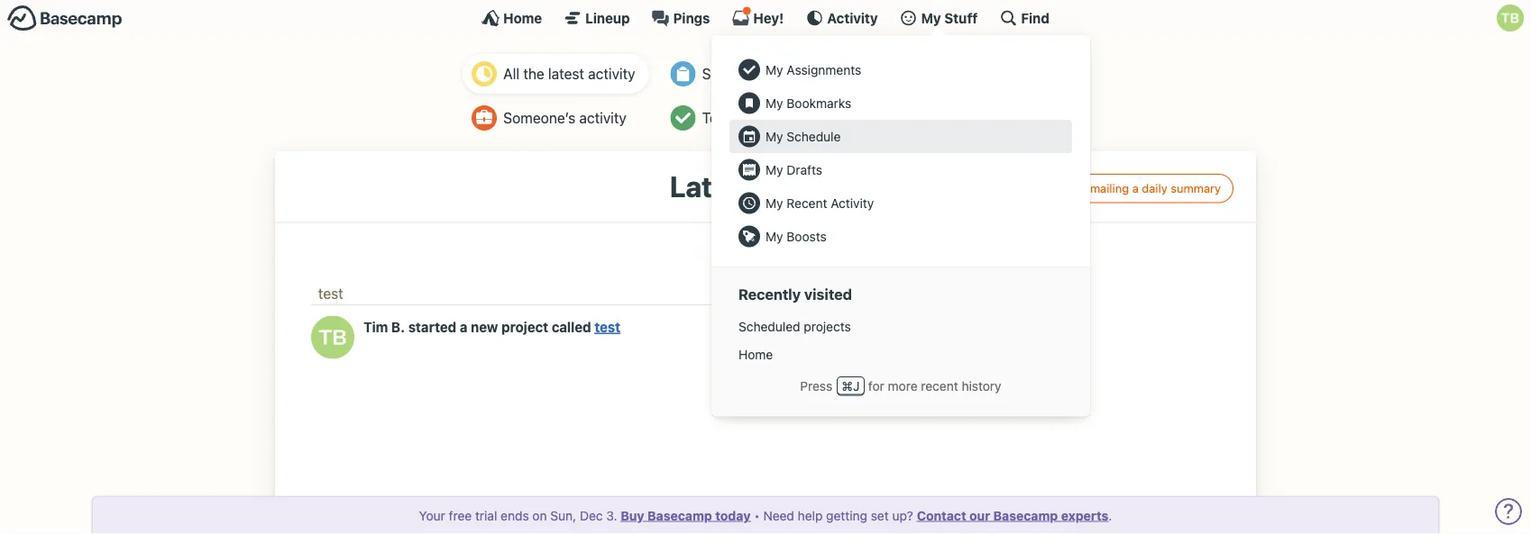 Task type: describe. For each thing, give the bounding box(es) containing it.
someone's for someone's activity
[[503, 110, 575, 127]]

ends
[[501, 509, 529, 523]]

dos
[[724, 110, 748, 127]]

contact our basecamp experts link
[[917, 509, 1108, 523]]

my assignments link
[[729, 53, 1072, 87]]

more
[[888, 379, 917, 393]]

hey!
[[753, 10, 784, 26]]

recently visited pages element
[[729, 313, 1072, 369]]

all the latest activity link
[[463, 54, 649, 94]]

0 horizontal spatial a
[[460, 319, 467, 335]]

scheduled projects
[[738, 319, 851, 334]]

my for my boosts
[[766, 229, 783, 244]]

my stuff element
[[729, 53, 1072, 253]]

today
[[741, 247, 790, 267]]

trial
[[475, 509, 497, 523]]

buy basecamp today link
[[621, 509, 751, 523]]

my recent activity link
[[729, 187, 1072, 220]]

1 horizontal spatial test link
[[594, 319, 620, 335]]

someone's activity link
[[463, 98, 649, 138]]

added
[[752, 110, 794, 127]]

projects
[[804, 319, 851, 334]]

boosts
[[787, 229, 827, 244]]

lineup link
[[564, 9, 630, 27]]

contact
[[917, 509, 966, 523]]

my for my assignments
[[766, 62, 783, 77]]

assignments
[[778, 65, 860, 83]]

project
[[501, 319, 548, 335]]

to-dos added & completed link
[[661, 98, 894, 138]]

latest
[[670, 170, 754, 204]]

on
[[532, 509, 547, 523]]

schedule
[[787, 129, 841, 144]]

todo image
[[670, 105, 696, 131]]

&
[[797, 110, 807, 127]]

stuff
[[944, 10, 978, 26]]

up?
[[892, 509, 913, 523]]

experts
[[1061, 509, 1108, 523]]

emailing
[[1083, 182, 1129, 195]]

history
[[962, 379, 1001, 393]]

sun,
[[550, 509, 576, 523]]

0 horizontal spatial test link
[[318, 285, 343, 303]]

recently visited
[[738, 286, 852, 304]]

activity link
[[805, 9, 878, 27]]

buy
[[621, 509, 644, 523]]

1 horizontal spatial test
[[594, 319, 620, 335]]

summary
[[1171, 182, 1221, 195]]

2 basecamp from the left
[[993, 509, 1058, 523]]

to-dos added & completed
[[702, 110, 881, 127]]

assignments
[[787, 62, 861, 77]]

1 vertical spatial tim burton image
[[311, 316, 354, 359]]

b.
[[391, 319, 405, 335]]

my drafts
[[766, 162, 822, 177]]

our
[[969, 509, 990, 523]]

switch accounts image
[[7, 5, 123, 32]]

0 vertical spatial home link
[[482, 9, 542, 27]]

.
[[1108, 509, 1112, 523]]

latest activity
[[670, 170, 861, 204]]

find
[[1021, 10, 1049, 26]]

1 vertical spatial activity
[[579, 110, 626, 127]]

called
[[552, 319, 591, 335]]

j
[[853, 379, 860, 393]]

scheduled projects link
[[729, 313, 1072, 341]]

my stuff button
[[899, 9, 978, 27]]

1 basecamp from the left
[[647, 509, 712, 523]]

tim burton image inside main element
[[1497, 5, 1524, 32]]

•
[[754, 509, 760, 523]]

my bookmarks
[[766, 96, 851, 110]]

help
[[798, 509, 823, 523]]

8:28am element
[[717, 321, 756, 333]]

pings
[[673, 10, 710, 26]]

my boosts link
[[729, 220, 1072, 253]]

a inside button
[[1132, 182, 1139, 195]]

tim
[[363, 319, 388, 335]]

1 vertical spatial home link
[[729, 341, 1072, 369]]

the
[[523, 65, 544, 83]]

latest
[[548, 65, 584, 83]]

my for my bookmarks
[[766, 96, 783, 110]]

new
[[471, 319, 498, 335]]

upcoming
[[947, 110, 1015, 127]]



Task type: vqa. For each thing, say whether or not it's contained in the screenshot.
TERRY TURTLE image
no



Task type: locate. For each thing, give the bounding box(es) containing it.
hey! button
[[732, 6, 784, 27]]

started
[[408, 319, 456, 335]]

tim b. started a new project called test
[[363, 319, 620, 335]]

lineup
[[585, 10, 630, 26]]

activity right latest
[[588, 65, 635, 83]]

my stuff
[[921, 10, 978, 26]]

3.
[[606, 509, 617, 523]]

0 horizontal spatial tim burton image
[[311, 316, 354, 359]]

8:28am
[[717, 321, 756, 333]]

my down the added
[[766, 129, 783, 144]]

0 vertical spatial a
[[1132, 182, 1139, 195]]

upcoming dates link
[[907, 98, 1068, 138]]

activity report image
[[472, 61, 497, 87]]

reports image
[[916, 61, 941, 87]]

someone's assignments
[[702, 65, 860, 83]]

my for my schedule
[[766, 129, 783, 144]]

all the latest activity
[[503, 65, 635, 83]]

0 vertical spatial tim burton image
[[1497, 5, 1524, 32]]

home link up more
[[729, 341, 1072, 369]]

my recent activity
[[766, 196, 874, 211]]

need
[[763, 509, 794, 523]]

upcoming dates
[[947, 110, 1055, 127]]

person report image
[[472, 105, 497, 131]]

my for my drafts
[[766, 162, 783, 177]]

recent
[[787, 196, 827, 211]]

dec
[[580, 509, 603, 523]]

your free trial ends on sun, dec  3. buy basecamp today • need help getting set up? contact our basecamp experts .
[[419, 509, 1112, 523]]

recent
[[921, 379, 958, 393]]

0 vertical spatial activity
[[588, 65, 635, 83]]

0 vertical spatial test
[[318, 285, 343, 303]]

visited
[[804, 286, 852, 304]]

my
[[921, 10, 941, 26], [766, 62, 783, 77], [766, 96, 783, 110], [766, 129, 783, 144], [766, 162, 783, 177], [766, 196, 783, 211], [766, 229, 783, 244]]

activity inside my stuff element
[[831, 196, 874, 211]]

1 horizontal spatial home
[[738, 347, 773, 362]]

main element
[[0, 0, 1531, 417]]

1 vertical spatial test link
[[594, 319, 620, 335]]

activity down all the latest activity
[[579, 110, 626, 127]]

activity
[[827, 10, 878, 26], [759, 170, 861, 204], [831, 196, 874, 211]]

for
[[868, 379, 884, 393]]

0 horizontal spatial basecamp
[[647, 509, 712, 523]]

1 vertical spatial home
[[738, 347, 773, 362]]

home inside "recently visited pages" element
[[738, 347, 773, 362]]

⌘
[[842, 379, 853, 393]]

my bookmarks link
[[729, 87, 1072, 120]]

your
[[419, 509, 445, 523]]

home up the
[[503, 10, 542, 26]]

a
[[1132, 182, 1139, 195], [460, 319, 467, 335]]

1 horizontal spatial someone's
[[702, 65, 774, 83]]

home down scheduled
[[738, 347, 773, 362]]

1 horizontal spatial basecamp
[[993, 509, 1058, 523]]

my schedule link
[[729, 120, 1072, 153]]

assignment image
[[670, 61, 696, 87]]

my inside "link"
[[766, 162, 783, 177]]

1 vertical spatial a
[[460, 319, 467, 335]]

activity
[[588, 65, 635, 83], [579, 110, 626, 127]]

0 horizontal spatial someone's
[[503, 110, 575, 127]]

today
[[715, 509, 751, 523]]

getting
[[826, 509, 867, 523]]

someone's
[[702, 65, 774, 83], [503, 110, 575, 127]]

tim burton image
[[1497, 5, 1524, 32], [311, 316, 354, 359]]

all
[[503, 65, 520, 83]]

my left drafts
[[766, 162, 783, 177]]

my inside popup button
[[921, 10, 941, 26]]

0 horizontal spatial test
[[318, 285, 343, 303]]

1 vertical spatial someone's
[[503, 110, 575, 127]]

someone's up dos
[[702, 65, 774, 83]]

someone's activity
[[503, 110, 626, 127]]

emailing a daily summary button
[[1056, 174, 1233, 203]]

to-
[[702, 110, 724, 127]]

0 horizontal spatial home
[[503, 10, 542, 26]]

my up my bookmarks
[[766, 62, 783, 77]]

schedule image
[[916, 105, 941, 131]]

basecamp
[[647, 509, 712, 523], [993, 509, 1058, 523]]

home
[[503, 10, 542, 26], [738, 347, 773, 362]]

my boosts
[[766, 229, 827, 244]]

1 horizontal spatial home link
[[729, 341, 1072, 369]]

0 vertical spatial home
[[503, 10, 542, 26]]

someone's for someone's assignments
[[702, 65, 774, 83]]

a left daily
[[1132, 182, 1139, 195]]

1 horizontal spatial tim burton image
[[1497, 5, 1524, 32]]

daily
[[1142, 182, 1167, 195]]

test
[[318, 285, 343, 303], [594, 319, 620, 335]]

my up today
[[766, 229, 783, 244]]

my down someone's assignments link
[[766, 96, 783, 110]]

1 horizontal spatial a
[[1132, 182, 1139, 195]]

a left the new on the left of page
[[460, 319, 467, 335]]

my left stuff on the right top of page
[[921, 10, 941, 26]]

my assignments
[[766, 62, 861, 77]]

0 vertical spatial someone's
[[702, 65, 774, 83]]

pings button
[[652, 9, 710, 27]]

someone's down the
[[503, 110, 575, 127]]

find button
[[999, 9, 1049, 27]]

set
[[871, 509, 889, 523]]

basecamp right buy
[[647, 509, 712, 523]]

my drafts link
[[729, 153, 1072, 187]]

my for my stuff
[[921, 10, 941, 26]]

my schedule
[[766, 129, 841, 144]]

0 vertical spatial test link
[[318, 285, 343, 303]]

someone's assignments link
[[661, 54, 894, 94]]

⌘ j for more recent history
[[842, 379, 1001, 393]]

0 horizontal spatial home link
[[482, 9, 542, 27]]

scheduled
[[738, 319, 800, 334]]

1 vertical spatial test
[[594, 319, 620, 335]]

home link up all
[[482, 9, 542, 27]]

dates
[[1018, 110, 1055, 127]]

recently
[[738, 286, 801, 304]]

my left recent
[[766, 196, 783, 211]]

emailing a daily summary
[[1083, 182, 1221, 195]]

press
[[800, 379, 832, 393]]

completed
[[811, 110, 881, 127]]

home link
[[482, 9, 542, 27], [729, 341, 1072, 369]]

basecamp right our
[[993, 509, 1058, 523]]

my for my recent activity
[[766, 196, 783, 211]]

bookmarks
[[787, 96, 851, 110]]



